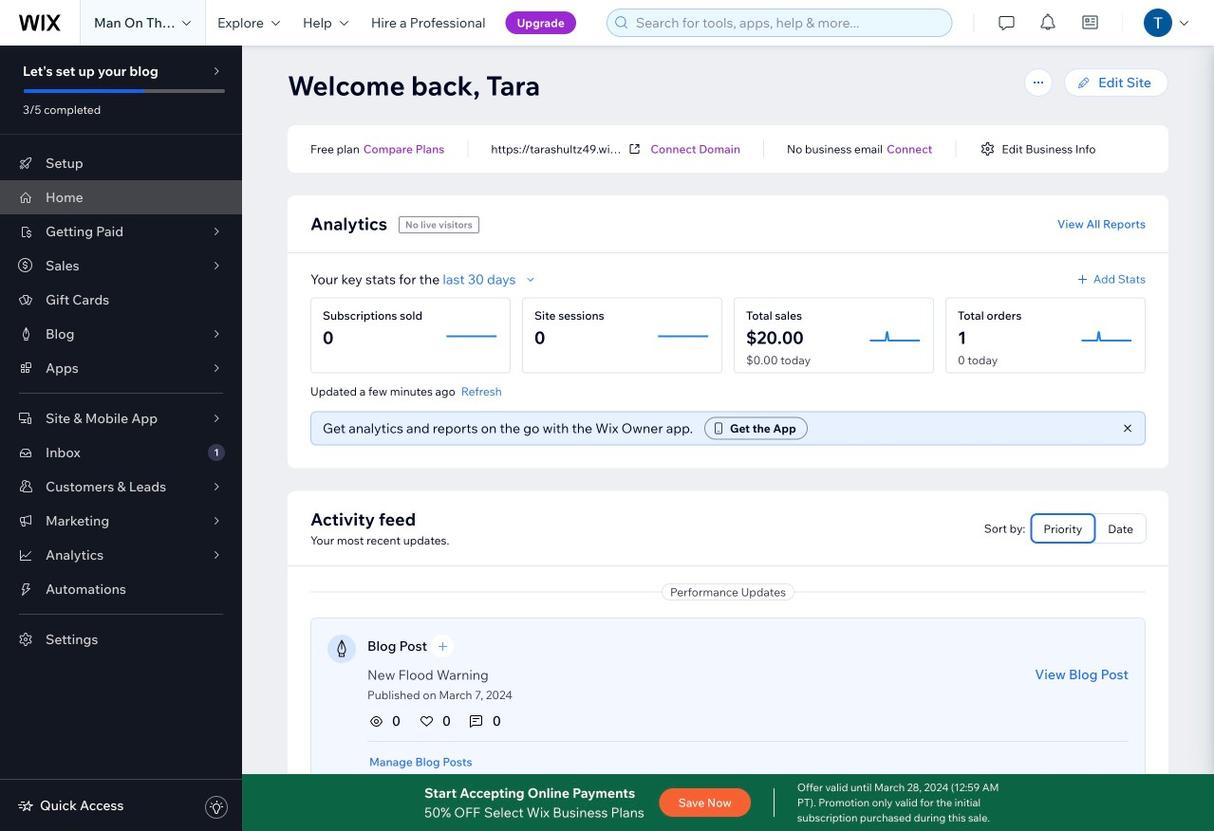 Task type: vqa. For each thing, say whether or not it's contained in the screenshot.
INTEGRATIONS
no



Task type: locate. For each thing, give the bounding box(es) containing it.
Search for tools, apps, help & more... field
[[630, 9, 946, 36]]



Task type: describe. For each thing, give the bounding box(es) containing it.
sidebar element
[[0, 46, 242, 832]]



